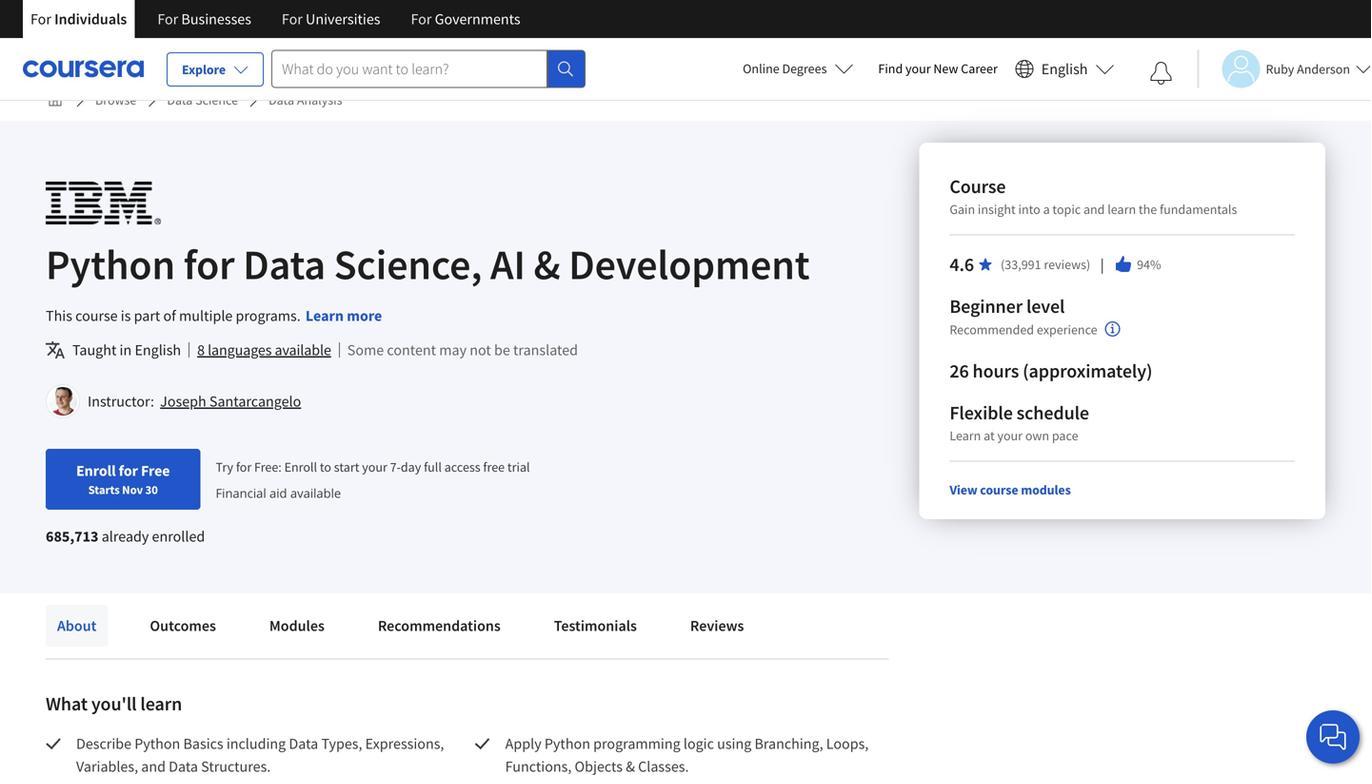 Task type: locate. For each thing, give the bounding box(es) containing it.
course for this
[[75, 307, 118, 326]]

1 for from the left
[[30, 10, 51, 29]]

starts
[[88, 483, 120, 498]]

available down to
[[290, 485, 341, 502]]

&
[[534, 238, 560, 291], [626, 758, 635, 776]]

your
[[905, 60, 931, 77], [997, 428, 1023, 445], [362, 459, 387, 476]]

describe python basics including data types, expressions, variables, and data structures.
[[76, 735, 447, 776]]

(approximately)
[[1023, 359, 1152, 383]]

1 vertical spatial &
[[626, 758, 635, 776]]

for for python
[[183, 238, 235, 291]]

0 horizontal spatial learn
[[140, 693, 182, 716]]

reviews
[[690, 617, 744, 636]]

find
[[878, 60, 903, 77]]

course left is
[[75, 307, 118, 326]]

about
[[57, 617, 97, 636]]

0 horizontal spatial and
[[141, 758, 166, 776]]

free
[[483, 459, 505, 476]]

enroll up starts
[[76, 462, 116, 481]]

python inside apply python programming logic using branching, loops, functions, objects & classes.
[[544, 735, 590, 754]]

data left types, at the left bottom of page
[[289, 735, 318, 754]]

and
[[1083, 201, 1105, 218], [141, 758, 166, 776]]

685,713
[[46, 527, 99, 547]]

basics
[[183, 735, 223, 754]]

new
[[933, 60, 958, 77]]

for inside enroll for free starts nov 30
[[119, 462, 138, 481]]

more
[[347, 307, 382, 326]]

recommendations
[[378, 617, 501, 636]]

browse link
[[88, 83, 144, 117]]

0 vertical spatial available
[[275, 341, 331, 360]]

available inside try for free: enroll to start your 7-day full access free trial financial aid available
[[290, 485, 341, 502]]

view
[[950, 482, 977, 499]]

for for try
[[236, 459, 252, 476]]

course for view
[[980, 482, 1018, 499]]

0 vertical spatial english
[[1041, 60, 1088, 79]]

python up 'functions,'
[[544, 735, 590, 754]]

for
[[30, 10, 51, 29], [157, 10, 178, 29], [282, 10, 303, 29], [411, 10, 432, 29]]

& right ai
[[534, 238, 560, 291]]

level
[[1026, 295, 1065, 318]]

1 horizontal spatial for
[[183, 238, 235, 291]]

available
[[275, 341, 331, 360], [290, 485, 341, 502]]

already
[[102, 527, 149, 547]]

for for universities
[[282, 10, 303, 29]]

taught in english
[[72, 341, 181, 360]]

home image
[[48, 92, 63, 108]]

for
[[183, 238, 235, 291], [236, 459, 252, 476], [119, 462, 138, 481]]

recommended
[[950, 321, 1034, 338]]

0 horizontal spatial learn
[[306, 307, 344, 326]]

2 horizontal spatial for
[[236, 459, 252, 476]]

nov
[[122, 483, 143, 498]]

to
[[320, 459, 331, 476]]

685,713 already enrolled
[[46, 527, 205, 547]]

about link
[[46, 606, 108, 647]]

degrees
[[782, 60, 827, 77]]

data up programs.
[[243, 238, 326, 291]]

1 horizontal spatial enroll
[[284, 459, 317, 476]]

this
[[46, 307, 72, 326]]

& down programming
[[626, 758, 635, 776]]

flexible schedule learn at your own pace
[[950, 401, 1089, 445]]

for for businesses
[[157, 10, 178, 29]]

for inside try for free: enroll to start your 7-day full access free trial financial aid available
[[236, 459, 252, 476]]

|
[[1098, 254, 1106, 275]]

for right try
[[236, 459, 252, 476]]

ruby anderson
[[1266, 60, 1350, 78]]

your left 7-
[[362, 459, 387, 476]]

learn right you'll
[[140, 693, 182, 716]]

0 vertical spatial learn
[[306, 307, 344, 326]]

modules link
[[258, 606, 336, 647]]

and right topic at the top right
[[1083, 201, 1105, 218]]

30
[[145, 483, 158, 498]]

access
[[444, 459, 480, 476]]

experience
[[1037, 321, 1097, 338]]

for up multiple
[[183, 238, 235, 291]]

4 for from the left
[[411, 10, 432, 29]]

3 for from the left
[[282, 10, 303, 29]]

1 horizontal spatial and
[[1083, 201, 1105, 218]]

for left individuals on the left
[[30, 10, 51, 29]]

translated
[[513, 341, 578, 360]]

1 vertical spatial available
[[290, 485, 341, 502]]

and right 'variables,'
[[141, 758, 166, 776]]

topic
[[1053, 201, 1081, 218]]

outcomes
[[150, 617, 216, 636]]

free
[[141, 462, 170, 481]]

for left universities
[[282, 10, 303, 29]]

for for individuals
[[30, 10, 51, 29]]

0 horizontal spatial english
[[135, 341, 181, 360]]

1 horizontal spatial english
[[1041, 60, 1088, 79]]

2 vertical spatial your
[[362, 459, 387, 476]]

What do you want to learn? text field
[[271, 50, 547, 88]]

recommendations link
[[366, 606, 512, 647]]

for up what do you want to learn? "text box"
[[411, 10, 432, 29]]

0 horizontal spatial course
[[75, 307, 118, 326]]

0 horizontal spatial enroll
[[76, 462, 116, 481]]

your inside flexible schedule learn at your own pace
[[997, 428, 1023, 445]]

for left businesses
[[157, 10, 178, 29]]

0 vertical spatial course
[[75, 307, 118, 326]]

2 for from the left
[[157, 10, 178, 29]]

multiple
[[179, 307, 233, 326]]

english right the "career"
[[1041, 60, 1088, 79]]

available down programs.
[[275, 341, 331, 360]]

online degrees button
[[728, 48, 869, 90]]

course
[[950, 175, 1006, 199]]

0 horizontal spatial &
[[534, 238, 560, 291]]

ai
[[490, 238, 525, 291]]

beginner
[[950, 295, 1023, 318]]

enroll
[[284, 459, 317, 476], [76, 462, 116, 481]]

day
[[401, 459, 421, 476]]

course
[[75, 307, 118, 326], [980, 482, 1018, 499]]

may
[[439, 341, 467, 360]]

course right view
[[980, 482, 1018, 499]]

online
[[743, 60, 779, 77]]

0 horizontal spatial your
[[362, 459, 387, 476]]

1 vertical spatial learn
[[140, 693, 182, 716]]

learn left 'the'
[[1108, 201, 1136, 218]]

part
[[134, 307, 160, 326]]

python inside the describe python basics including data types, expressions, variables, and data structures.
[[134, 735, 180, 754]]

into
[[1018, 201, 1040, 218]]

testimonials link
[[542, 606, 648, 647]]

2 horizontal spatial your
[[997, 428, 1023, 445]]

try
[[216, 459, 233, 476]]

1 vertical spatial course
[[980, 482, 1018, 499]]

learn
[[1108, 201, 1136, 218], [140, 693, 182, 716]]

python left basics
[[134, 735, 180, 754]]

1 vertical spatial your
[[997, 428, 1023, 445]]

anderson
[[1297, 60, 1350, 78]]

1 horizontal spatial course
[[980, 482, 1018, 499]]

0 vertical spatial and
[[1083, 201, 1105, 218]]

expressions,
[[365, 735, 444, 754]]

your right find
[[905, 60, 931, 77]]

1 horizontal spatial learn
[[950, 428, 981, 445]]

insight
[[978, 201, 1016, 218]]

english right "in" at the top left of page
[[135, 341, 181, 360]]

enroll for free starts nov 30
[[76, 462, 170, 498]]

0 horizontal spatial for
[[119, 462, 138, 481]]

1 vertical spatial learn
[[950, 428, 981, 445]]

view course modules link
[[950, 482, 1071, 499]]

for universities
[[282, 10, 380, 29]]

0 vertical spatial your
[[905, 60, 931, 77]]

governments
[[435, 10, 520, 29]]

1 horizontal spatial your
[[905, 60, 931, 77]]

joseph
[[160, 392, 206, 411]]

chat with us image
[[1318, 723, 1348, 753]]

for up the nov
[[119, 462, 138, 481]]

loops,
[[826, 735, 869, 754]]

data
[[167, 91, 193, 109], [269, 91, 294, 109], [243, 238, 326, 291], [289, 735, 318, 754], [169, 758, 198, 776]]

1 horizontal spatial learn
[[1108, 201, 1136, 218]]

english button
[[1007, 38, 1122, 100]]

1 vertical spatial english
[[135, 341, 181, 360]]

26 hours (approximately)
[[950, 359, 1152, 383]]

(33,991
[[1001, 256, 1041, 273]]

0 vertical spatial learn
[[1108, 201, 1136, 218]]

including
[[226, 735, 286, 754]]

science,
[[334, 238, 482, 291]]

learn left more
[[306, 307, 344, 326]]

hours
[[973, 359, 1019, 383]]

some
[[347, 341, 384, 360]]

1 vertical spatial and
[[141, 758, 166, 776]]

your right at
[[997, 428, 1023, 445]]

1 horizontal spatial &
[[626, 758, 635, 776]]

None search field
[[271, 50, 586, 88]]

reviews)
[[1044, 256, 1090, 273]]

and inside course gain insight into a topic and learn the fundamentals
[[1083, 201, 1105, 218]]

enroll left to
[[284, 459, 317, 476]]

learn left at
[[950, 428, 981, 445]]

classes.
[[638, 758, 689, 776]]



Task type: describe. For each thing, give the bounding box(es) containing it.
the
[[1139, 201, 1157, 218]]

beginner level
[[950, 295, 1065, 318]]

for businesses
[[157, 10, 251, 29]]

try for free: enroll to start your 7-day full access free trial financial aid available
[[216, 459, 530, 502]]

python up is
[[46, 238, 175, 291]]

ibm image
[[46, 182, 161, 225]]

content
[[387, 341, 436, 360]]

ruby
[[1266, 60, 1294, 78]]

businesses
[[181, 10, 251, 29]]

reviews link
[[679, 606, 755, 647]]

instructor: joseph santarcangelo
[[88, 392, 301, 411]]

a
[[1043, 201, 1050, 218]]

for for governments
[[411, 10, 432, 29]]

data science
[[167, 91, 238, 109]]

python for apply
[[544, 735, 590, 754]]

taught
[[72, 341, 117, 360]]

english inside button
[[1041, 60, 1088, 79]]

learn inside flexible schedule learn at your own pace
[[950, 428, 981, 445]]

94%
[[1137, 256, 1161, 273]]

7-
[[390, 459, 401, 476]]

enroll inside enroll for free starts nov 30
[[76, 462, 116, 481]]

data analysis
[[269, 91, 342, 109]]

structures.
[[201, 758, 271, 776]]

4.6
[[950, 253, 974, 277]]

you'll
[[91, 693, 137, 716]]

programs.
[[236, 307, 301, 326]]

of
[[163, 307, 176, 326]]

not
[[470, 341, 491, 360]]

(33,991 reviews) |
[[1001, 254, 1106, 275]]

own
[[1025, 428, 1049, 445]]

programming
[[593, 735, 680, 754]]

explore
[[182, 61, 226, 78]]

what
[[46, 693, 88, 716]]

modules
[[269, 617, 325, 636]]

view course modules
[[950, 482, 1071, 499]]

start
[[334, 459, 359, 476]]

apply python programming logic using branching, loops, functions, objects & classes.
[[505, 735, 872, 776]]

show notifications image
[[1150, 62, 1173, 85]]

enrolled
[[152, 527, 205, 547]]

& inside apply python programming logic using branching, loops, functions, objects & classes.
[[626, 758, 635, 776]]

joseph santarcangelo image
[[49, 388, 77, 416]]

find your new career
[[878, 60, 998, 77]]

testimonials
[[554, 617, 637, 636]]

for governments
[[411, 10, 520, 29]]

this course is part of multiple programs. learn more
[[46, 307, 382, 326]]

trial
[[507, 459, 530, 476]]

logic
[[683, 735, 714, 754]]

fundamentals
[[1160, 201, 1237, 218]]

describe
[[76, 735, 131, 754]]

full
[[424, 459, 442, 476]]

apply
[[505, 735, 541, 754]]

career
[[961, 60, 998, 77]]

financial
[[216, 485, 266, 502]]

coursera image
[[23, 54, 144, 84]]

in
[[120, 341, 132, 360]]

development
[[569, 238, 810, 291]]

data left science at left top
[[167, 91, 193, 109]]

available inside 8 languages available button
[[275, 341, 331, 360]]

instructor:
[[88, 392, 154, 411]]

banner navigation
[[15, 0, 536, 38]]

your inside find your new career link
[[905, 60, 931, 77]]

data down basics
[[169, 758, 198, 776]]

data science link
[[159, 83, 246, 117]]

explore button
[[167, 52, 264, 87]]

gain
[[950, 201, 975, 218]]

python for describe
[[134, 735, 180, 754]]

using
[[717, 735, 751, 754]]

information about difficulty level pre-requisites. image
[[1105, 322, 1120, 337]]

26
[[950, 359, 969, 383]]

branching,
[[755, 735, 823, 754]]

and inside the describe python basics including data types, expressions, variables, and data structures.
[[141, 758, 166, 776]]

pace
[[1052, 428, 1078, 445]]

data left the analysis
[[269, 91, 294, 109]]

enroll inside try for free: enroll to start your 7-day full access free trial financial aid available
[[284, 459, 317, 476]]

what you'll learn
[[46, 693, 182, 716]]

modules
[[1021, 482, 1071, 499]]

be
[[494, 341, 510, 360]]

recommended experience
[[950, 321, 1097, 338]]

flexible
[[950, 401, 1013, 425]]

8 languages available
[[197, 341, 331, 360]]

financial aid available button
[[216, 485, 341, 502]]

variables,
[[76, 758, 138, 776]]

universities
[[306, 10, 380, 29]]

learn inside course gain insight into a topic and learn the fundamentals
[[1108, 201, 1136, 218]]

free:
[[254, 459, 282, 476]]

is
[[121, 307, 131, 326]]

your inside try for free: enroll to start your 7-day full access free trial financial aid available
[[362, 459, 387, 476]]

course gain insight into a topic and learn the fundamentals
[[950, 175, 1237, 218]]

8
[[197, 341, 205, 360]]

outcomes link
[[138, 606, 227, 647]]

0 vertical spatial &
[[534, 238, 560, 291]]

santarcangelo
[[209, 392, 301, 411]]

for for enroll
[[119, 462, 138, 481]]

analysis
[[297, 91, 342, 109]]

data analysis link
[[261, 83, 350, 117]]



Task type: vqa. For each thing, say whether or not it's contained in the screenshot.
Status
no



